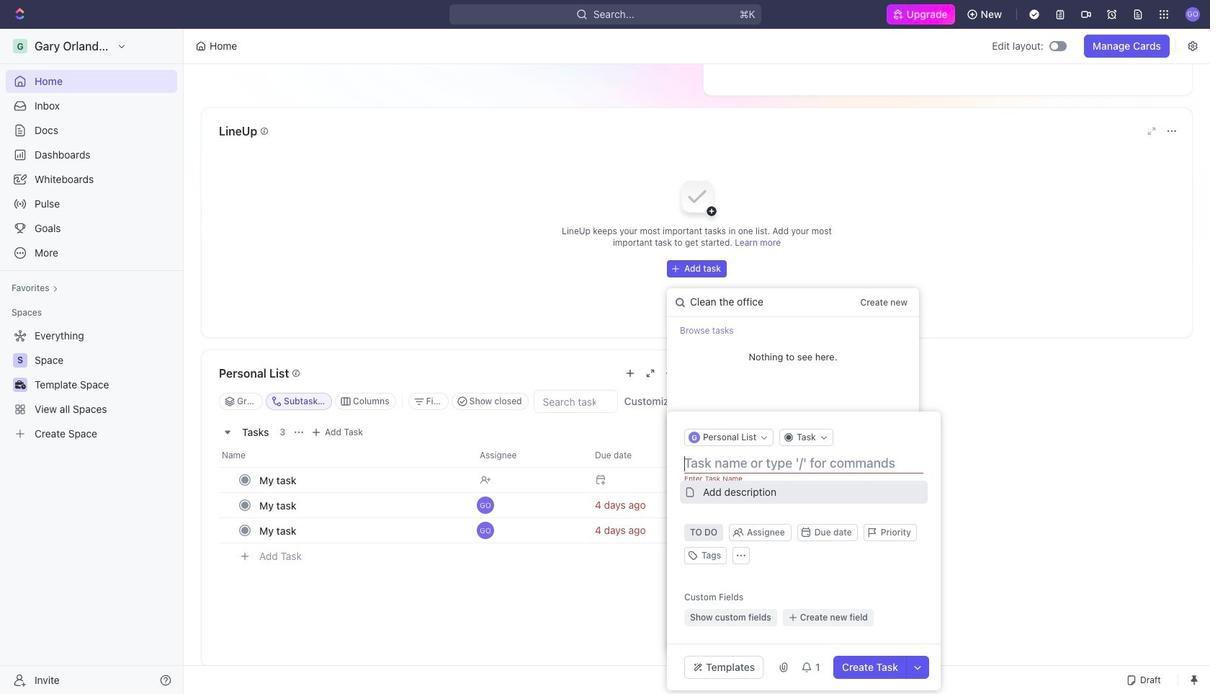 Task type: describe. For each thing, give the bounding box(es) containing it.
Task name or type '/' for commands text field
[[685, 455, 927, 472]]

Search tasks... text field
[[535, 391, 617, 412]]

sidebar navigation
[[0, 29, 184, 694]]



Task type: locate. For each thing, give the bounding box(es) containing it.
Search for task (or subtask) name, ID, or URL text field
[[667, 288, 855, 316]]

tree
[[6, 324, 177, 445]]

tree inside sidebar 'navigation'
[[6, 324, 177, 445]]



Task type: vqa. For each thing, say whether or not it's contained in the screenshot.
alert
no



